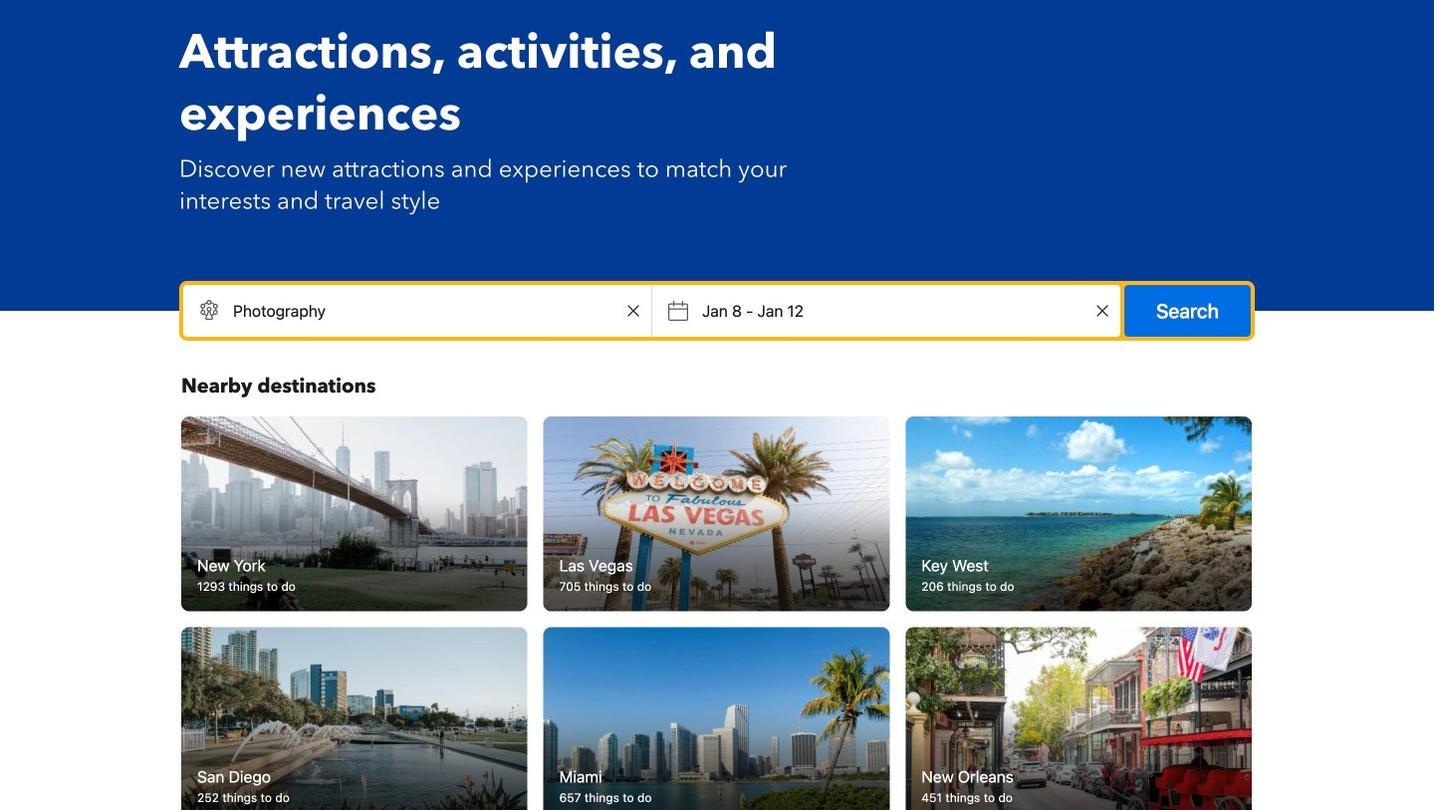 Task type: locate. For each thing, give the bounding box(es) containing it.
key west image
[[906, 416, 1252, 611]]

miami image
[[544, 627, 890, 810]]

las vegas image
[[544, 416, 890, 611]]

new orleans image
[[906, 627, 1252, 810]]



Task type: describe. For each thing, give the bounding box(es) containing it.
san diego image
[[181, 627, 528, 810]]

Where are you going? search field
[[183, 285, 652, 337]]

new york image
[[181, 416, 528, 611]]



Task type: vqa. For each thing, say whether or not it's contained in the screenshot.
South America
no



